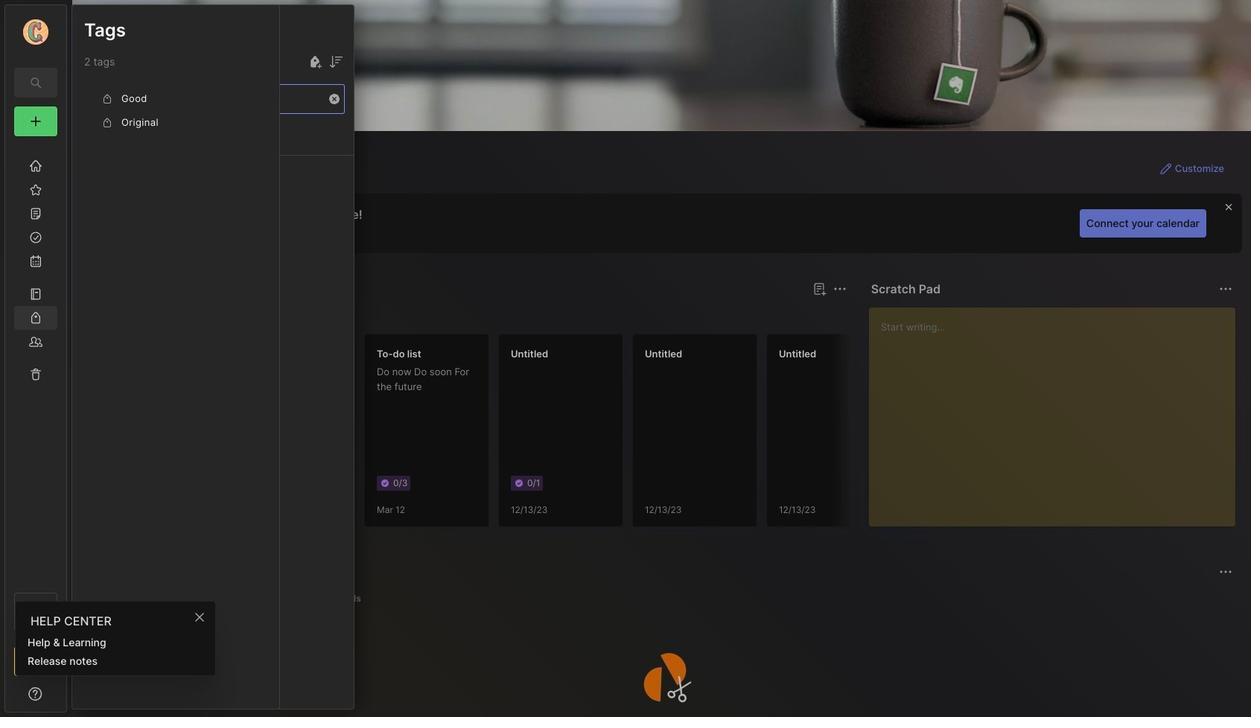 Task type: locate. For each thing, give the bounding box(es) containing it.
create new tag image
[[306, 53, 324, 71]]

main element
[[0, 0, 72, 718]]

tree inside main element
[[5, 145, 66, 580]]

tab
[[149, 307, 209, 325], [99, 590, 156, 608], [162, 590, 207, 608], [213, 590, 276, 608], [282, 590, 320, 608], [326, 590, 368, 608]]

tab list
[[99, 590, 1231, 608]]

tree
[[5, 145, 66, 580]]

Start writing… text field
[[881, 308, 1235, 515]]

account image
[[23, 19, 48, 45]]

row group
[[84, 87, 268, 135], [72, 126, 354, 206], [96, 334, 1169, 536]]

upgrade image
[[27, 653, 45, 671]]

click to expand image
[[65, 690, 76, 708]]

Find tags… text field
[[85, 89, 325, 109]]



Task type: vqa. For each thing, say whether or not it's contained in the screenshot.
Create new tag icon
yes



Task type: describe. For each thing, give the bounding box(es) containing it.
dropdown list menu
[[16, 633, 215, 671]]

WHAT'S NEW field
[[5, 683, 66, 706]]

edit search image
[[27, 74, 45, 92]]

Account field
[[5, 17, 66, 47]]

home image
[[28, 159, 43, 174]]



